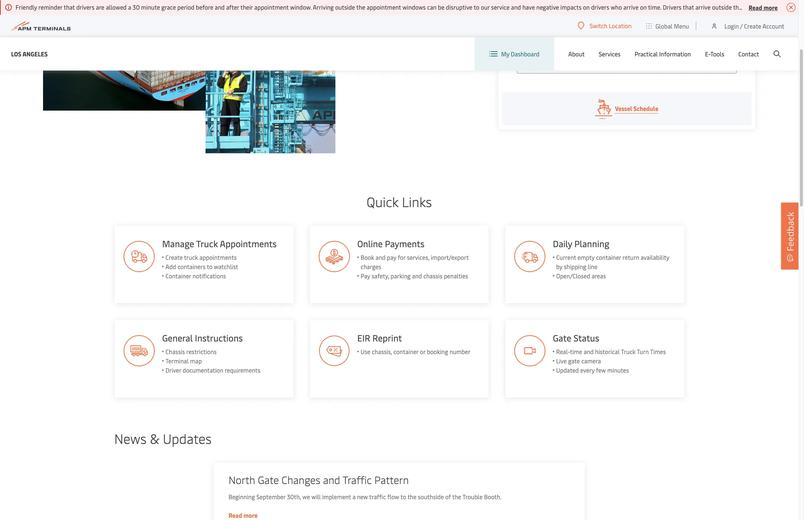 Task type: vqa. For each thing, say whether or not it's contained in the screenshot.
DISRUPTIVE
yes



Task type: locate. For each thing, give the bounding box(es) containing it.
appointment up port
[[367, 3, 401, 11]]

truck up appointments
[[196, 238, 218, 250]]

their up /
[[734, 3, 746, 11]]

1 horizontal spatial create
[[745, 22, 762, 30]]

0 vertical spatial a
[[128, 3, 131, 11]]

507
[[317, 30, 327, 38]]

1 vertical spatial gate
[[258, 473, 279, 487]]

2 vertical spatial to
[[401, 493, 407, 501]]

and up camera
[[584, 348, 594, 356]]

container left or
[[394, 348, 419, 356]]

2 vertical spatial read more
[[229, 511, 258, 520]]

1 their from the left
[[241, 3, 253, 11]]

a
[[128, 3, 131, 11], [353, 493, 356, 501]]

trouble
[[463, 493, 483, 501]]

outside up the login
[[713, 3, 733, 11]]

1 horizontal spatial drivers
[[592, 3, 610, 11]]

1 horizontal spatial outside
[[713, 3, 733, 11]]

arrive right drivers
[[696, 3, 711, 11]]

reminder
[[38, 3, 62, 11]]

0 horizontal spatial that
[[64, 3, 75, 11]]

terminal
[[393, 21, 415, 29]]

1 vertical spatial truck
[[622, 348, 636, 356]]

to inside manage truck appointments create truck appointments add containers to watchlist container notifications
[[207, 263, 212, 271]]

1 vertical spatial to
[[207, 263, 212, 271]]

north
[[229, 473, 255, 487]]

who
[[611, 3, 623, 11]]

appointment up terminals
[[255, 3, 289, 11]]

2 their from the left
[[734, 3, 746, 11]]

their right after
[[241, 3, 253, 11]]

more up account
[[764, 3, 778, 11]]

0 vertical spatial &
[[537, 7, 542, 16]]

line
[[588, 263, 598, 271]]

read more down beginning
[[229, 511, 258, 520]]

truck left turn
[[622, 348, 636, 356]]

2 horizontal spatial container
[[597, 253, 622, 261]]

infrastructure.
[[383, 30, 422, 38]]

2 vertical spatial more
[[244, 511, 258, 520]]

terminals
[[258, 21, 283, 29]]

0 horizontal spatial create
[[165, 253, 182, 261]]

switch location
[[590, 22, 632, 30]]

container inside "daily planning current empty container return availability by shipping line open/closed areas"
[[597, 253, 622, 261]]

truck inside manage truck appointments create truck appointments add containers to watchlist container notifications
[[196, 238, 218, 250]]

september
[[257, 493, 286, 501]]

before
[[196, 3, 214, 11]]

read more link
[[423, 30, 452, 38], [229, 511, 258, 520]]

& left edo
[[537, 7, 542, 16]]

1 horizontal spatial appointment
[[367, 3, 401, 11]]

vessel schedule link
[[502, 92, 752, 126]]

negative
[[537, 3, 559, 11]]

and left after
[[215, 3, 225, 11]]

more down beginning
[[244, 511, 258, 520]]

the right flow on the left bottom of the page
[[408, 493, 417, 501]]

gate up real-
[[553, 332, 572, 344]]

0 horizontal spatial arrive
[[624, 3, 639, 11]]

empty
[[578, 253, 595, 261]]

los angeles pier 400 image
[[43, 0, 266, 111]]

that right drivers
[[683, 3, 695, 11]]

on left time.
[[641, 3, 647, 11]]

2 appointment from the left
[[367, 3, 401, 11]]

schedule
[[634, 104, 659, 113]]

contact
[[739, 50, 760, 58]]

0 horizontal spatial &
[[150, 429, 160, 448]]

practical information
[[635, 50, 692, 58]]

location
[[609, 22, 632, 30]]

2 horizontal spatial appointment
[[748, 3, 782, 11]]

0 horizontal spatial more
[[244, 511, 258, 520]]

contact button
[[739, 37, 760, 71]]

outside up largest
[[336, 3, 355, 11]]

terminal
[[165, 357, 188, 365]]

0 horizontal spatial los
[[11, 50, 21, 58]]

arrive right who
[[624, 3, 639, 11]]

beginning september 30th, we will implement a new traffic flow to the southside of the trouble booth.
[[229, 493, 502, 501]]

the
[[357, 3, 366, 11], [323, 21, 332, 29], [423, 21, 432, 29], [408, 493, 417, 501], [453, 493, 462, 501]]

to right flow on the left bottom of the page
[[401, 493, 407, 501]]

to left our
[[474, 3, 480, 11]]

0 horizontal spatial appointment
[[255, 3, 289, 11]]

truck
[[196, 238, 218, 250], [622, 348, 636, 356]]

to
[[474, 3, 480, 11], [207, 263, 212, 271], [401, 493, 407, 501]]

&
[[537, 7, 542, 16], [150, 429, 160, 448]]

map
[[190, 357, 202, 365]]

1 horizontal spatial los
[[285, 21, 294, 29]]

1 vertical spatial create
[[165, 253, 182, 261]]

1 horizontal spatial container
[[394, 348, 419, 356]]

read down beginning
[[229, 511, 242, 520]]

live
[[557, 357, 567, 365]]

0 horizontal spatial read more
[[229, 511, 258, 520]]

drivers left "are"
[[76, 3, 95, 11]]

container up world-
[[354, 21, 379, 29]]

use
[[361, 348, 371, 356]]

0 horizontal spatial outside
[[336, 3, 355, 11]]

2 horizontal spatial to
[[474, 3, 480, 11]]

requirements
[[225, 366, 260, 374]]

2 horizontal spatial read more
[[749, 3, 778, 11]]

and left chassis
[[412, 272, 422, 280]]

0 vertical spatial los
[[285, 21, 294, 29]]

import/export
[[431, 253, 469, 261]]

2 horizontal spatial read
[[749, 3, 763, 11]]

la secondary image
[[206, 42, 336, 153]]

chassis
[[424, 272, 443, 280]]

manage
[[162, 238, 194, 250]]

gate inside north gate changes and traffic pattern link
[[258, 473, 279, 487]]

container
[[354, 21, 379, 29], [597, 253, 622, 261], [394, 348, 419, 356]]

container inside apm terminals los angeles is the largest container port terminal in the western hemisphere, featuring over 507 acres of world-class infrastructure.
[[354, 21, 379, 29]]

container inside eir reprint use chassis, container or booking number
[[394, 348, 419, 356]]

more inside button
[[764, 3, 778, 11]]

quick
[[367, 192, 399, 211]]

read up login / create account
[[749, 3, 763, 11]]

container up line
[[597, 253, 622, 261]]

to up notifications
[[207, 263, 212, 271]]

reprint
[[373, 332, 402, 344]]

1 horizontal spatial truck
[[622, 348, 636, 356]]

1 horizontal spatial more
[[438, 30, 452, 38]]

e-tools button
[[706, 37, 725, 71]]

1 vertical spatial &
[[150, 429, 160, 448]]

gate cam image
[[515, 335, 546, 367]]

1 horizontal spatial &
[[537, 7, 542, 16]]

1 horizontal spatial gate
[[553, 332, 572, 344]]

1 horizontal spatial that
[[683, 3, 695, 11]]

1 vertical spatial los
[[11, 50, 21, 58]]

and
[[215, 3, 225, 11], [512, 3, 521, 11], [376, 253, 386, 261], [412, 272, 422, 280], [584, 348, 594, 356], [323, 473, 341, 487]]

restrictions
[[186, 348, 216, 356]]

1 vertical spatial of
[[446, 493, 451, 501]]

global menu
[[656, 22, 690, 30]]

1 horizontal spatial read more link
[[423, 30, 452, 38]]

2 arrive from the left
[[696, 3, 711, 11]]

that right reminder
[[64, 3, 75, 11]]

0 vertical spatial read
[[749, 3, 763, 11]]

close alert image
[[787, 3, 796, 12]]

2 vertical spatial container
[[394, 348, 419, 356]]

1 horizontal spatial on
[[641, 3, 647, 11]]

1 outside from the left
[[336, 3, 355, 11]]

on right impacts
[[584, 3, 590, 11]]

0 horizontal spatial read
[[229, 511, 242, 520]]

the right the in
[[423, 21, 432, 29]]

0 horizontal spatial their
[[241, 3, 253, 11]]

appointments
[[199, 253, 237, 261]]

1 vertical spatial read more
[[423, 30, 452, 38]]

0 horizontal spatial of
[[344, 30, 350, 38]]

1 vertical spatial container
[[597, 253, 622, 261]]

1 horizontal spatial to
[[401, 493, 407, 501]]

& right news
[[150, 429, 160, 448]]

daily
[[553, 238, 573, 250]]

on
[[584, 3, 590, 11], [641, 3, 647, 11]]

0 horizontal spatial on
[[584, 3, 590, 11]]

a left new
[[353, 493, 356, 501]]

0 horizontal spatial to
[[207, 263, 212, 271]]

areas
[[592, 272, 606, 280]]

1 horizontal spatial a
[[353, 493, 356, 501]]

quick links
[[367, 192, 432, 211]]

0 vertical spatial create
[[745, 22, 762, 30]]

read more up login / create account
[[749, 3, 778, 11]]

and inside gate status real-time and historical truck turn times live gate camera updated every few minutes
[[584, 348, 594, 356]]

1 horizontal spatial read
[[423, 30, 437, 38]]

payments
[[385, 238, 425, 250]]

create up add
[[165, 253, 182, 261]]

of down largest
[[344, 30, 350, 38]]

read more link down western
[[423, 30, 452, 38]]

0 vertical spatial read more
[[749, 3, 778, 11]]

account
[[763, 22, 785, 30]]

drivers left who
[[592, 3, 610, 11]]

my
[[502, 50, 510, 58]]

of
[[344, 30, 350, 38], [446, 493, 451, 501]]

a left 30
[[128, 3, 131, 11]]

notifications
[[192, 272, 226, 280]]

the left trouble
[[453, 493, 462, 501]]

chassis
[[165, 348, 185, 356]]

driver
[[165, 366, 181, 374]]

1 horizontal spatial their
[[734, 3, 746, 11]]

read more down western
[[423, 30, 452, 38]]

feedback
[[785, 212, 797, 251]]

read more link down beginning
[[229, 511, 258, 520]]

1 horizontal spatial angeles
[[295, 21, 316, 29]]

create right /
[[745, 22, 762, 30]]

pattern
[[375, 473, 409, 487]]

0 vertical spatial gate
[[553, 332, 572, 344]]

gate up september
[[258, 473, 279, 487]]

changes
[[282, 473, 321, 487]]

30th,
[[287, 493, 301, 501]]

read down western
[[423, 30, 437, 38]]

0 horizontal spatial truck
[[196, 238, 218, 250]]

appointments
[[220, 238, 277, 250]]

gate status real-time and historical truck turn times live gate camera updated every few minutes
[[553, 332, 667, 374]]

0 vertical spatial angeles
[[295, 21, 316, 29]]

angeles
[[295, 21, 316, 29], [23, 50, 48, 58]]

window.
[[290, 3, 312, 11]]

1 horizontal spatial arrive
[[696, 3, 711, 11]]

0 vertical spatial container
[[354, 21, 379, 29]]

1 vertical spatial more
[[438, 30, 452, 38]]

flow
[[388, 493, 400, 501]]

period
[[178, 3, 195, 11]]

los inside apm terminals los angeles is the largest container port terminal in the western hemisphere, featuring over 507 acres of world-class infrastructure.
[[285, 21, 294, 29]]

0 horizontal spatial a
[[128, 3, 131, 11]]

1 vertical spatial read more link
[[229, 511, 258, 520]]

outside
[[336, 3, 355, 11], [713, 3, 733, 11]]

export
[[517, 7, 536, 16]]

1 horizontal spatial read more
[[423, 30, 452, 38]]

online payments book and pay for services, import/export charges pay safety, parking and chassis penalties
[[358, 238, 469, 280]]

0 horizontal spatial drivers
[[76, 3, 95, 11]]

0 vertical spatial of
[[344, 30, 350, 38]]

0 horizontal spatial angeles
[[23, 50, 48, 58]]

acres
[[329, 30, 343, 38]]

grace
[[162, 3, 176, 11]]

0 vertical spatial to
[[474, 3, 480, 11]]

in
[[417, 21, 422, 29]]

0 vertical spatial truck
[[196, 238, 218, 250]]

1 vertical spatial a
[[353, 493, 356, 501]]

general
[[162, 332, 193, 344]]

practical
[[635, 50, 658, 58]]

current
[[557, 253, 577, 261]]

read more for read more button
[[749, 3, 778, 11]]

time.
[[649, 3, 662, 11]]

times
[[651, 348, 667, 356]]

appointment up account
[[748, 3, 782, 11]]

of right southside
[[446, 493, 451, 501]]

for
[[398, 253, 406, 261]]

0 horizontal spatial gate
[[258, 473, 279, 487]]

are
[[96, 3, 104, 11]]

1 on from the left
[[584, 3, 590, 11]]

0 horizontal spatial container
[[354, 21, 379, 29]]

0 vertical spatial more
[[764, 3, 778, 11]]

more down western
[[438, 30, 452, 38]]

daily planning current empty container return availability by shipping line open/closed areas
[[553, 238, 670, 280]]

2 horizontal spatial more
[[764, 3, 778, 11]]

updated
[[557, 366, 579, 374]]

we
[[303, 493, 310, 501]]



Task type: describe. For each thing, give the bounding box(es) containing it.
documentation
[[182, 366, 223, 374]]

information
[[660, 50, 692, 58]]

0 horizontal spatial read more link
[[229, 511, 258, 520]]

manage truck appointments create truck appointments add containers to watchlist container notifications
[[162, 238, 277, 280]]

book
[[361, 253, 374, 261]]

or
[[420, 348, 426, 356]]

allowed
[[106, 3, 127, 11]]

login
[[725, 22, 740, 30]]

tariffs - 131 image
[[319, 241, 350, 272]]

read more for left read more link
[[229, 511, 258, 520]]

arriving
[[313, 3, 334, 11]]

drivers
[[663, 3, 682, 11]]

north gate changes and traffic pattern
[[229, 473, 409, 487]]

create inside manage truck appointments create truck appointments add containers to watchlist container notifications
[[165, 253, 182, 261]]

service
[[492, 3, 510, 11]]

be
[[438, 3, 445, 11]]

los angeles link
[[11, 49, 48, 58]]

minute
[[141, 3, 160, 11]]

truck inside gate status real-time and historical truck turn times live gate camera updated every few minutes
[[622, 348, 636, 356]]

beginning
[[229, 493, 255, 501]]

pay
[[387, 253, 397, 261]]

disruptive
[[446, 3, 473, 11]]

2 drivers from the left
[[592, 3, 610, 11]]

and left 'pay' at left
[[376, 253, 386, 261]]

e-
[[706, 50, 711, 58]]

north gate changes and traffic pattern link
[[229, 473, 570, 487]]

gate inside gate status real-time and historical truck turn times live gate camera updated every few minutes
[[553, 332, 572, 344]]

eir
[[358, 332, 371, 344]]

the right is
[[323, 21, 332, 29]]

angeles inside apm terminals los angeles is the largest container port terminal in the western hemisphere, featuring over 507 acres of world-class infrastructure.
[[295, 21, 316, 29]]

vessel
[[616, 104, 633, 113]]

driver information - 58 image
[[123, 335, 154, 367]]

1 vertical spatial angeles
[[23, 50, 48, 58]]

3 appointment from the left
[[748, 3, 782, 11]]

world-
[[351, 30, 369, 38]]

the up apm terminals los angeles is the largest container port terminal in the western hemisphere, featuring over 507 acres of world-class infrastructure.
[[357, 3, 366, 11]]

over
[[304, 30, 316, 38]]

1 horizontal spatial of
[[446, 493, 451, 501]]

orange club loyalty program - 56 image
[[515, 241, 546, 272]]

implement
[[322, 493, 351, 501]]

switch location button
[[578, 22, 632, 30]]

2 that from the left
[[683, 3, 695, 11]]

more for read more link to the top
[[438, 30, 452, 38]]

1 vertical spatial read
[[423, 30, 437, 38]]

0 vertical spatial read more link
[[423, 30, 452, 38]]

container for daily planning
[[597, 253, 622, 261]]

dashboard
[[511, 50, 540, 58]]

and left have
[[512, 3, 521, 11]]

read inside button
[[749, 3, 763, 11]]

friendly reminder that drivers are allowed a 30 minute grace period before and after their appointment window. arriving outside the appointment windows can be disruptive to our service and have negative impacts on drivers who arrive on time. drivers that arrive outside their appointment window 
[[16, 3, 805, 11]]

container for eir reprint
[[394, 348, 419, 356]]

can
[[428, 3, 437, 11]]

by
[[557, 263, 563, 271]]

instructions
[[195, 332, 243, 344]]

featuring
[[278, 30, 303, 38]]

turn
[[637, 348, 649, 356]]

global menu button
[[640, 15, 697, 37]]

1 that from the left
[[64, 3, 75, 11]]

& for news
[[150, 429, 160, 448]]

news & updates
[[114, 429, 212, 448]]

a for implement
[[353, 493, 356, 501]]

camera
[[582, 357, 602, 365]]

2 vertical spatial read
[[229, 511, 242, 520]]

of inside apm terminals los angeles is the largest container port terminal in the western hemisphere, featuring over 507 acres of world-class infrastructure.
[[344, 30, 350, 38]]

impacts
[[561, 3, 582, 11]]

apm terminals los angeles is the largest container port terminal in the western hemisphere, featuring over 507 acres of world-class infrastructure.
[[244, 21, 455, 38]]

enquiry
[[555, 7, 577, 16]]

largest
[[334, 21, 352, 29]]

apmt icon 135 image
[[319, 335, 350, 367]]

login / create account link
[[711, 15, 785, 37]]

real-
[[557, 348, 571, 356]]

port
[[380, 21, 391, 29]]

/
[[741, 22, 743, 30]]

class
[[369, 30, 382, 38]]

practical information button
[[635, 37, 692, 71]]

2 outside from the left
[[713, 3, 733, 11]]

1 arrive from the left
[[624, 3, 639, 11]]

number
[[450, 348, 471, 356]]

status
[[574, 332, 600, 344]]

and up implement
[[323, 473, 341, 487]]

open/closed
[[557, 272, 591, 280]]

is
[[318, 21, 322, 29]]

booking
[[427, 348, 449, 356]]

2 on from the left
[[641, 3, 647, 11]]

traffic
[[370, 493, 386, 501]]

have
[[523, 3, 535, 11]]

more for left read more link
[[244, 511, 258, 520]]

1 drivers from the left
[[76, 3, 95, 11]]

about
[[569, 50, 585, 58]]

more for read more button
[[764, 3, 778, 11]]

vessel schedule
[[616, 104, 659, 113]]

read more for read more link to the top
[[423, 30, 452, 38]]

read more button
[[749, 3, 778, 12]]

add
[[165, 263, 176, 271]]

& for export
[[537, 7, 542, 16]]

parking
[[391, 272, 411, 280]]

a for allowed
[[128, 3, 131, 11]]

links
[[402, 192, 432, 211]]

availability
[[641, 253, 670, 261]]

services,
[[407, 253, 430, 261]]

window
[[784, 3, 804, 11]]

few
[[597, 366, 606, 374]]

menu
[[675, 22, 690, 30]]

login / create account
[[725, 22, 785, 30]]

my dashboard button
[[490, 37, 540, 71]]

manager truck appointments - 53 image
[[123, 241, 154, 272]]

online
[[358, 238, 383, 250]]

chassis,
[[372, 348, 392, 356]]

1 appointment from the left
[[255, 3, 289, 11]]

equipment history
[[517, 43, 568, 51]]

e-tools
[[706, 50, 725, 58]]

los angeles
[[11, 50, 48, 58]]

tools
[[711, 50, 725, 58]]

eir reprint use chassis, container or booking number
[[358, 332, 471, 356]]

gate
[[569, 357, 580, 365]]

safety,
[[372, 272, 390, 280]]

general instructions chassis restrictions terminal map driver documentation requirements
[[162, 332, 260, 374]]

return
[[623, 253, 640, 261]]



